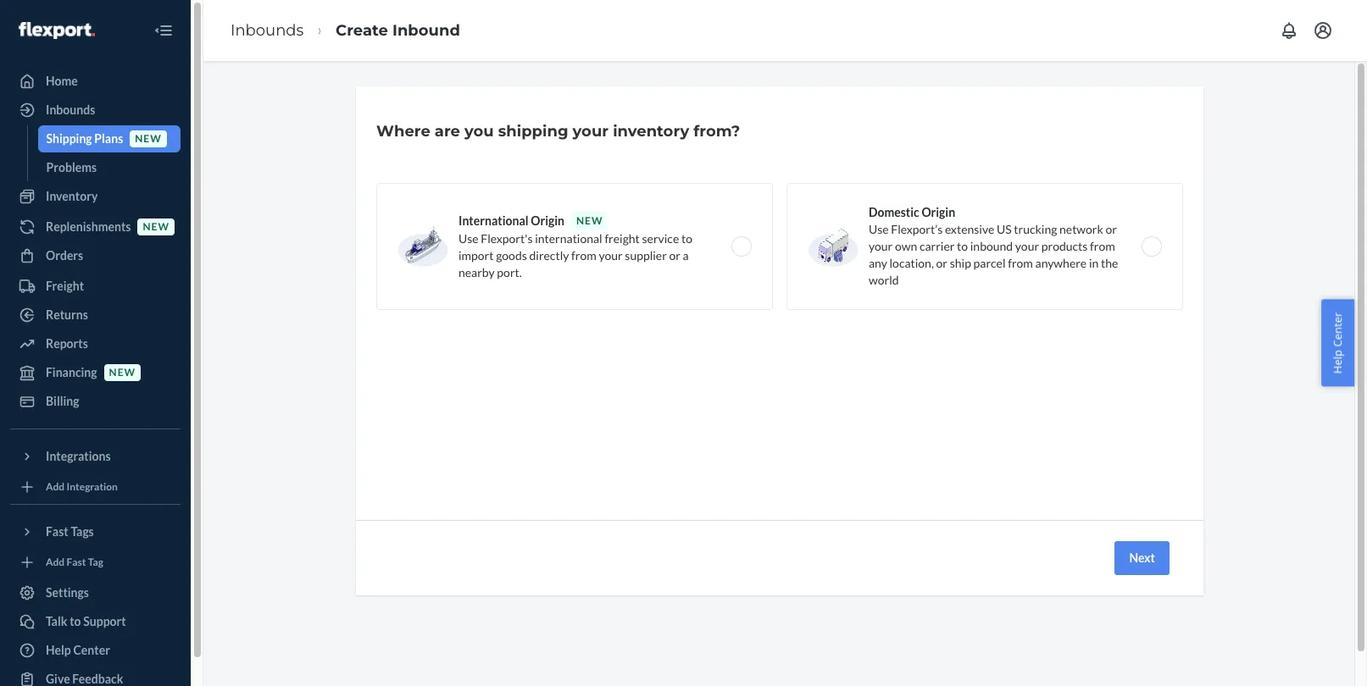 Task type: describe. For each thing, give the bounding box(es) containing it.
help inside button
[[1330, 350, 1345, 374]]

inbounds inside breadcrumbs navigation
[[231, 21, 304, 40]]

inbound
[[970, 239, 1013, 253]]

freight
[[605, 231, 640, 246]]

reports
[[46, 336, 88, 351]]

parcel
[[973, 256, 1006, 270]]

to inside 'domestic origin use flexport's extensive us trucking network or your own carrier to inbound your products from any location, or ship parcel from anywhere in the world'
[[957, 239, 968, 253]]

tags
[[71, 525, 94, 539]]

0 horizontal spatial help
[[46, 643, 71, 658]]

origin for domestic
[[922, 205, 955, 220]]

from inside use flexport's international freight service to import goods directly from your supplier or a nearby port.
[[571, 248, 596, 263]]

help center button
[[1322, 300, 1354, 387]]

inbound
[[392, 21, 460, 40]]

a
[[683, 248, 689, 263]]

talk
[[46, 614, 67, 629]]

home
[[46, 74, 78, 88]]

you
[[464, 122, 494, 141]]

domestic origin use flexport's extensive us trucking network or your own carrier to inbound your products from any location, or ship parcel from anywhere in the world
[[869, 205, 1118, 287]]

plans
[[94, 131, 123, 146]]

or inside use flexport's international freight service to import goods directly from your supplier or a nearby port.
[[669, 248, 681, 263]]

1 vertical spatial help center
[[46, 643, 110, 658]]

domestic
[[869, 205, 919, 220]]

in
[[1089, 256, 1099, 270]]

your right shipping
[[573, 122, 609, 141]]

origin for international
[[531, 214, 564, 228]]

add integration
[[46, 481, 118, 494]]

us
[[997, 222, 1012, 236]]

talk to support button
[[10, 609, 181, 636]]

problems
[[46, 160, 97, 175]]

billing
[[46, 394, 79, 409]]

1 horizontal spatial from
[[1008, 256, 1033, 270]]

home link
[[10, 68, 181, 95]]

location,
[[890, 256, 934, 270]]

new for replenishments
[[143, 221, 169, 233]]

add fast tag link
[[10, 553, 181, 573]]

create inbound
[[336, 21, 460, 40]]

to inside button
[[70, 614, 81, 629]]

new for shipping plans
[[135, 133, 162, 145]]

add for add fast tag
[[46, 556, 65, 569]]

breadcrumbs navigation
[[217, 6, 474, 55]]

carrier
[[919, 239, 955, 253]]

1 horizontal spatial or
[[936, 256, 948, 270]]

orders link
[[10, 242, 181, 270]]

shipping
[[498, 122, 568, 141]]

extensive
[[945, 222, 994, 236]]

billing link
[[10, 388, 181, 415]]

international origin
[[459, 214, 564, 228]]

support
[[83, 614, 126, 629]]

goods
[[496, 248, 527, 263]]

open notifications image
[[1279, 20, 1299, 41]]

add for add integration
[[46, 481, 65, 494]]

integrations button
[[10, 443, 181, 470]]

supplier
[[625, 248, 667, 263]]

the
[[1101, 256, 1118, 270]]

fast inside dropdown button
[[46, 525, 68, 539]]

next
[[1129, 551, 1155, 565]]

flexport's
[[891, 222, 943, 236]]

products
[[1041, 239, 1088, 253]]

add integration link
[[10, 477, 181, 498]]

new for financing
[[109, 366, 136, 379]]

replenishments
[[46, 220, 131, 234]]

orders
[[46, 248, 83, 263]]

1 horizontal spatial inbounds link
[[231, 21, 304, 40]]

center inside button
[[1330, 312, 1345, 347]]

from?
[[694, 122, 740, 141]]

fast tags button
[[10, 519, 181, 546]]

2 horizontal spatial from
[[1090, 239, 1115, 253]]

problems link
[[38, 154, 181, 181]]

help center inside button
[[1330, 312, 1345, 374]]

integrations
[[46, 449, 111, 464]]

returns link
[[10, 302, 181, 329]]



Task type: locate. For each thing, give the bounding box(es) containing it.
to up ship
[[957, 239, 968, 253]]

0 horizontal spatial from
[[571, 248, 596, 263]]

help center
[[1330, 312, 1345, 374], [46, 643, 110, 658]]

tag
[[88, 556, 103, 569]]

your down trucking
[[1015, 239, 1039, 253]]

0 vertical spatial inbounds
[[231, 21, 304, 40]]

1 vertical spatial add
[[46, 556, 65, 569]]

1 horizontal spatial help
[[1330, 350, 1345, 374]]

new down the reports link
[[109, 366, 136, 379]]

new for international origin
[[576, 214, 603, 227]]

use flexport's international freight service to import goods directly from your supplier or a nearby port.
[[459, 231, 692, 280]]

fast left tag
[[67, 556, 86, 569]]

your inside use flexport's international freight service to import goods directly from your supplier or a nearby port.
[[599, 248, 623, 263]]

inbounds link
[[231, 21, 304, 40], [10, 97, 181, 124]]

origin
[[922, 205, 955, 220], [531, 214, 564, 228]]

freight
[[46, 279, 84, 293]]

reports link
[[10, 331, 181, 358]]

where
[[376, 122, 430, 141]]

international
[[459, 214, 528, 228]]

from up the
[[1090, 239, 1115, 253]]

settings
[[46, 586, 89, 600]]

from right parcel on the right of page
[[1008, 256, 1033, 270]]

inbounds
[[231, 21, 304, 40], [46, 103, 95, 117]]

flexport logo image
[[19, 22, 95, 39]]

inventory
[[46, 189, 98, 203]]

inventory
[[613, 122, 689, 141]]

0 vertical spatial inbounds link
[[231, 21, 304, 40]]

create
[[336, 21, 388, 40]]

any
[[869, 256, 887, 270]]

where are you shipping your inventory from?
[[376, 122, 740, 141]]

next button
[[1115, 542, 1170, 575]]

network
[[1059, 222, 1103, 236]]

freight link
[[10, 273, 181, 300]]

or down the carrier
[[936, 256, 948, 270]]

1 horizontal spatial use
[[869, 222, 889, 236]]

new right plans
[[135, 133, 162, 145]]

0 vertical spatial center
[[1330, 312, 1345, 347]]

trucking
[[1014, 222, 1057, 236]]

add
[[46, 481, 65, 494], [46, 556, 65, 569]]

or
[[1106, 222, 1117, 236], [669, 248, 681, 263], [936, 256, 948, 270]]

settings link
[[10, 580, 181, 607]]

new up orders link
[[143, 221, 169, 233]]

your up any
[[869, 239, 893, 253]]

2 add from the top
[[46, 556, 65, 569]]

use inside use flexport's international freight service to import goods directly from your supplier or a nearby port.
[[459, 231, 479, 246]]

to
[[681, 231, 692, 246], [957, 239, 968, 253], [70, 614, 81, 629]]

are
[[435, 122, 460, 141]]

shipping
[[46, 131, 92, 146]]

add fast tag
[[46, 556, 103, 569]]

your down the freight
[[599, 248, 623, 263]]

world
[[869, 273, 899, 287]]

help
[[1330, 350, 1345, 374], [46, 643, 71, 658]]

1 horizontal spatial origin
[[922, 205, 955, 220]]

1 horizontal spatial inbounds
[[231, 21, 304, 40]]

0 horizontal spatial inbounds
[[46, 103, 95, 117]]

0 vertical spatial help
[[1330, 350, 1345, 374]]

close navigation image
[[153, 20, 174, 41]]

integration
[[67, 481, 118, 494]]

to inside use flexport's international freight service to import goods directly from your supplier or a nearby port.
[[681, 231, 692, 246]]

from
[[1090, 239, 1115, 253], [571, 248, 596, 263], [1008, 256, 1033, 270]]

inventory link
[[10, 183, 181, 210]]

add left integration
[[46, 481, 65, 494]]

from down international
[[571, 248, 596, 263]]

0 horizontal spatial origin
[[531, 214, 564, 228]]

1 horizontal spatial center
[[1330, 312, 1345, 347]]

0 horizontal spatial to
[[70, 614, 81, 629]]

create inbound link
[[336, 21, 460, 40]]

fast left tags
[[46, 525, 68, 539]]

port.
[[497, 265, 522, 280]]

or left a
[[669, 248, 681, 263]]

0 vertical spatial add
[[46, 481, 65, 494]]

fast tags
[[46, 525, 94, 539]]

international
[[535, 231, 602, 246]]

1 vertical spatial inbounds
[[46, 103, 95, 117]]

use down domestic
[[869, 222, 889, 236]]

1 horizontal spatial help center
[[1330, 312, 1345, 374]]

or right network
[[1106, 222, 1117, 236]]

talk to support
[[46, 614, 126, 629]]

0 horizontal spatial help center
[[46, 643, 110, 658]]

use inside 'domestic origin use flexport's extensive us trucking network or your own carrier to inbound your products from any location, or ship parcel from anywhere in the world'
[[869, 222, 889, 236]]

origin up flexport's
[[922, 205, 955, 220]]

service
[[642, 231, 679, 246]]

to right "talk"
[[70, 614, 81, 629]]

new
[[135, 133, 162, 145], [576, 214, 603, 227], [143, 221, 169, 233], [109, 366, 136, 379]]

0 vertical spatial fast
[[46, 525, 68, 539]]

origin up international
[[531, 214, 564, 228]]

your
[[573, 122, 609, 141], [869, 239, 893, 253], [1015, 239, 1039, 253], [599, 248, 623, 263]]

0 horizontal spatial inbounds link
[[10, 97, 181, 124]]

origin inside 'domestic origin use flexport's extensive us trucking network or your own carrier to inbound your products from any location, or ship parcel from anywhere in the world'
[[922, 205, 955, 220]]

1 vertical spatial fast
[[67, 556, 86, 569]]

0 vertical spatial help center
[[1330, 312, 1345, 374]]

use
[[869, 222, 889, 236], [459, 231, 479, 246]]

to up a
[[681, 231, 692, 246]]

import
[[459, 248, 494, 263]]

anywhere
[[1035, 256, 1087, 270]]

shipping plans
[[46, 131, 123, 146]]

1 vertical spatial help
[[46, 643, 71, 658]]

ship
[[950, 256, 971, 270]]

flexport's
[[481, 231, 533, 246]]

use up import
[[459, 231, 479, 246]]

financing
[[46, 365, 97, 380]]

1 vertical spatial inbounds link
[[10, 97, 181, 124]]

open account menu image
[[1313, 20, 1333, 41]]

returns
[[46, 308, 88, 322]]

add up settings
[[46, 556, 65, 569]]

2 horizontal spatial to
[[957, 239, 968, 253]]

1 horizontal spatial to
[[681, 231, 692, 246]]

0 horizontal spatial center
[[73, 643, 110, 658]]

own
[[895, 239, 917, 253]]

1 vertical spatial center
[[73, 643, 110, 658]]

center
[[1330, 312, 1345, 347], [73, 643, 110, 658]]

0 horizontal spatial or
[[669, 248, 681, 263]]

new up international
[[576, 214, 603, 227]]

help center link
[[10, 637, 181, 664]]

fast
[[46, 525, 68, 539], [67, 556, 86, 569]]

nearby
[[459, 265, 495, 280]]

directly
[[529, 248, 569, 263]]

2 horizontal spatial or
[[1106, 222, 1117, 236]]

1 add from the top
[[46, 481, 65, 494]]

0 horizontal spatial use
[[459, 231, 479, 246]]



Task type: vqa. For each thing, say whether or not it's contained in the screenshot.
Use inside the Use Flexport's international freight service to import goods directly from your supplier or a nearby port.
yes



